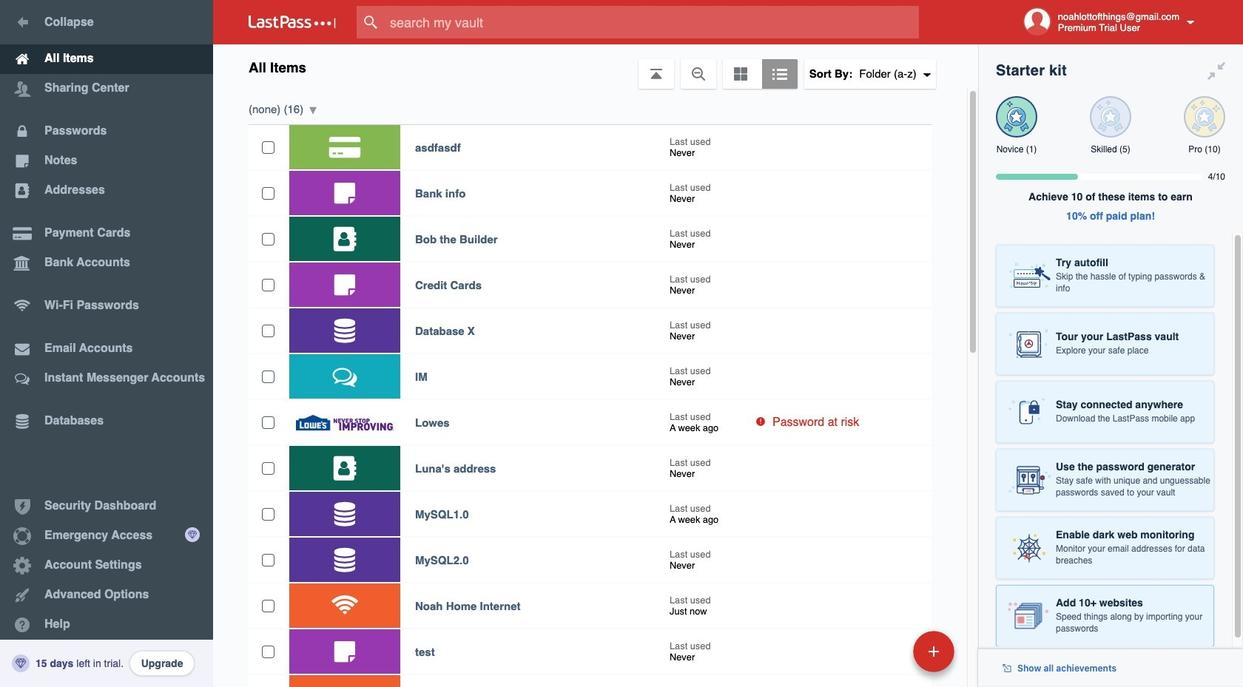 Task type: describe. For each thing, give the bounding box(es) containing it.
vault options navigation
[[213, 44, 979, 89]]

new item navigation
[[812, 627, 964, 688]]

lastpass image
[[249, 16, 336, 29]]



Task type: vqa. For each thing, say whether or not it's contained in the screenshot.
New item ELEMENT
yes



Task type: locate. For each thing, give the bounding box(es) containing it.
new item element
[[812, 631, 960, 673]]

search my vault text field
[[357, 6, 948, 38]]

main navigation navigation
[[0, 0, 213, 688]]

Search search field
[[357, 6, 948, 38]]



